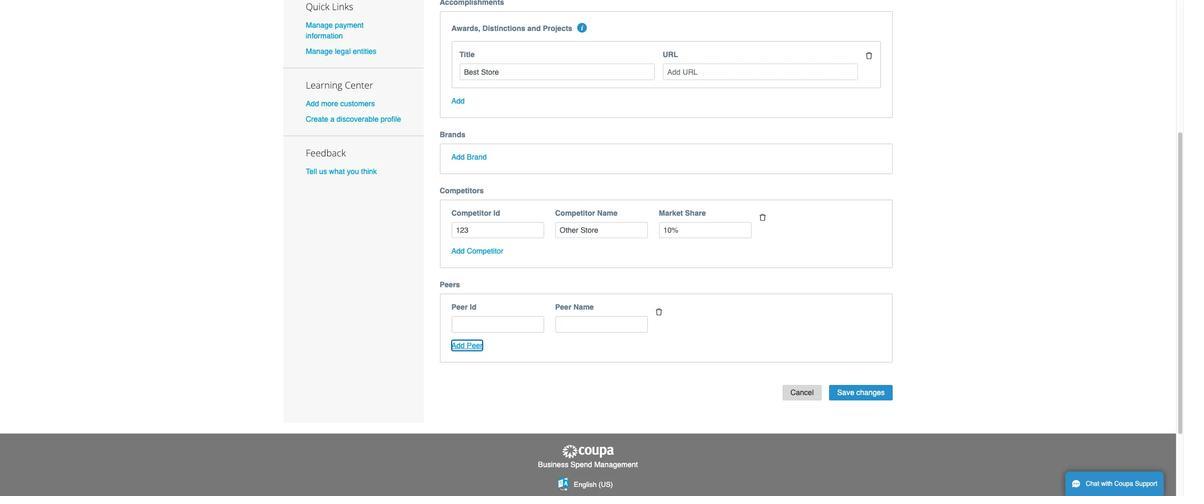 Task type: describe. For each thing, give the bounding box(es) containing it.
manage for manage legal entities
[[306, 47, 333, 56]]

peer for peer name
[[555, 303, 571, 312]]

english
[[574, 481, 597, 489]]

chat with coupa support button
[[1066, 472, 1164, 497]]

competitors
[[440, 187, 484, 195]]

add for add competitor
[[452, 247, 465, 256]]

add competitor button
[[452, 246, 504, 257]]

URL text field
[[663, 64, 858, 80]]

Market Share text field
[[659, 222, 751, 239]]

a
[[330, 115, 335, 124]]

add peer
[[452, 342, 483, 350]]

peer inside button
[[467, 342, 483, 350]]

legal
[[335, 47, 351, 56]]

information
[[306, 31, 343, 40]]

profile
[[381, 115, 401, 124]]

Peer Name text field
[[555, 317, 648, 333]]

english (us)
[[574, 481, 613, 489]]

brand
[[467, 153, 487, 161]]

center
[[345, 79, 373, 91]]

competitor id
[[452, 209, 500, 218]]

peer name
[[555, 303, 594, 312]]

add more customers
[[306, 99, 375, 108]]

distinctions
[[483, 24, 525, 33]]

learning center
[[306, 79, 373, 91]]

coupa supplier portal image
[[561, 445, 615, 460]]

changes
[[857, 389, 885, 397]]

coupa
[[1115, 481, 1133, 488]]

name for peer name
[[574, 303, 594, 312]]

payment
[[335, 21, 364, 29]]

add brand button
[[452, 152, 487, 163]]

tell
[[306, 167, 317, 176]]

competitor for competitor name
[[555, 209, 595, 218]]

competitor inside button
[[467, 247, 504, 256]]

add for add
[[452, 97, 465, 105]]

brands
[[440, 130, 466, 139]]

create a discoverable profile link
[[306, 115, 401, 124]]

tell us what you think
[[306, 167, 377, 176]]

think
[[361, 167, 377, 176]]

manage payment information
[[306, 21, 364, 40]]

cancel link
[[783, 385, 822, 401]]

tell us what you think button
[[306, 166, 377, 177]]

share
[[685, 209, 706, 218]]

spend
[[571, 461, 592, 469]]

peer id
[[452, 303, 476, 312]]

manage for manage payment information
[[306, 21, 333, 29]]

name for competitor name
[[597, 209, 618, 218]]

peers
[[440, 281, 460, 289]]

title
[[460, 51, 475, 59]]

additional information image
[[577, 23, 587, 33]]

save
[[837, 389, 854, 397]]

add for add peer
[[452, 342, 465, 350]]



Task type: locate. For each thing, give the bounding box(es) containing it.
us
[[319, 167, 327, 176]]

0 horizontal spatial name
[[574, 303, 594, 312]]

1 vertical spatial name
[[574, 303, 594, 312]]

0 vertical spatial manage
[[306, 21, 333, 29]]

more
[[321, 99, 338, 108]]

add
[[452, 97, 465, 105], [306, 99, 319, 108], [452, 153, 465, 161], [452, 247, 465, 256], [452, 342, 465, 350]]

feedback
[[306, 147, 346, 159]]

add up the peers
[[452, 247, 465, 256]]

manage up information at the left top of page
[[306, 21, 333, 29]]

0 vertical spatial name
[[597, 209, 618, 218]]

manage legal entities
[[306, 47, 377, 56]]

market
[[659, 209, 683, 218]]

create a discoverable profile
[[306, 115, 401, 124]]

chat
[[1086, 481, 1100, 488]]

you
[[347, 167, 359, 176]]

peer for peer id
[[452, 303, 468, 312]]

1 vertical spatial manage
[[306, 47, 333, 56]]

management
[[594, 461, 638, 469]]

Title text field
[[460, 64, 655, 80]]

competitor for competitor id
[[452, 209, 491, 218]]

business
[[538, 461, 569, 469]]

manage payment information link
[[306, 21, 364, 40]]

Competitor Id text field
[[452, 222, 544, 239]]

save changes button
[[829, 385, 893, 401]]

awards, distinctions and projects
[[452, 24, 572, 33]]

competitor
[[452, 209, 491, 218], [555, 209, 595, 218], [467, 247, 504, 256]]

add competitor
[[452, 247, 504, 256]]

1 horizontal spatial name
[[597, 209, 618, 218]]

0 horizontal spatial id
[[470, 303, 476, 312]]

name up the competitor name text box
[[597, 209, 618, 218]]

id for competitor id
[[494, 209, 500, 218]]

id
[[494, 209, 500, 218], [470, 303, 476, 312]]

add down peer id
[[452, 342, 465, 350]]

competitor down competitors
[[452, 209, 491, 218]]

save changes
[[837, 389, 885, 397]]

url
[[663, 51, 678, 59]]

name up peer name text box
[[574, 303, 594, 312]]

2 manage from the top
[[306, 47, 333, 56]]

create
[[306, 115, 328, 124]]

learning
[[306, 79, 342, 91]]

add up 'brands'
[[452, 97, 465, 105]]

name
[[597, 209, 618, 218], [574, 303, 594, 312]]

manage down information at the left top of page
[[306, 47, 333, 56]]

0 vertical spatial id
[[494, 209, 500, 218]]

manage
[[306, 21, 333, 29], [306, 47, 333, 56]]

add brand
[[452, 153, 487, 161]]

customers
[[340, 99, 375, 108]]

cancel
[[791, 389, 814, 397]]

competitor up the competitor name text box
[[555, 209, 595, 218]]

projects
[[543, 24, 572, 33]]

1 vertical spatial id
[[470, 303, 476, 312]]

add for add more customers
[[306, 99, 319, 108]]

competitor name
[[555, 209, 618, 218]]

peer
[[452, 303, 468, 312], [555, 303, 571, 312], [467, 342, 483, 350]]

1 horizontal spatial id
[[494, 209, 500, 218]]

manage legal entities link
[[306, 47, 377, 56]]

id up "competitor id" text box
[[494, 209, 500, 218]]

support
[[1135, 481, 1158, 488]]

chat with coupa support
[[1086, 481, 1158, 488]]

Peer Id text field
[[452, 317, 544, 333]]

market share
[[659, 209, 706, 218]]

Competitor Name text field
[[555, 222, 648, 239]]

entities
[[353, 47, 377, 56]]

with
[[1101, 481, 1113, 488]]

add button
[[452, 96, 465, 106]]

add up create
[[306, 99, 319, 108]]

1 manage from the top
[[306, 21, 333, 29]]

peer down peer id text field
[[467, 342, 483, 350]]

what
[[329, 167, 345, 176]]

add more customers link
[[306, 99, 375, 108]]

add left brand at the top of page
[[452, 153, 465, 161]]

and
[[527, 24, 541, 33]]

manage inside manage payment information
[[306, 21, 333, 29]]

add inside button
[[452, 153, 465, 161]]

id for peer id
[[470, 303, 476, 312]]

add peer button
[[452, 341, 483, 351]]

peer down the peers
[[452, 303, 468, 312]]

discoverable
[[337, 115, 379, 124]]

competitor down "competitor id" text box
[[467, 247, 504, 256]]

business spend management
[[538, 461, 638, 469]]

id up peer id text field
[[470, 303, 476, 312]]

(us)
[[599, 481, 613, 489]]

peer up peer name text box
[[555, 303, 571, 312]]

add for add brand
[[452, 153, 465, 161]]

awards,
[[452, 24, 480, 33]]



Task type: vqa. For each thing, say whether or not it's contained in the screenshot.
Add Competitor at left
yes



